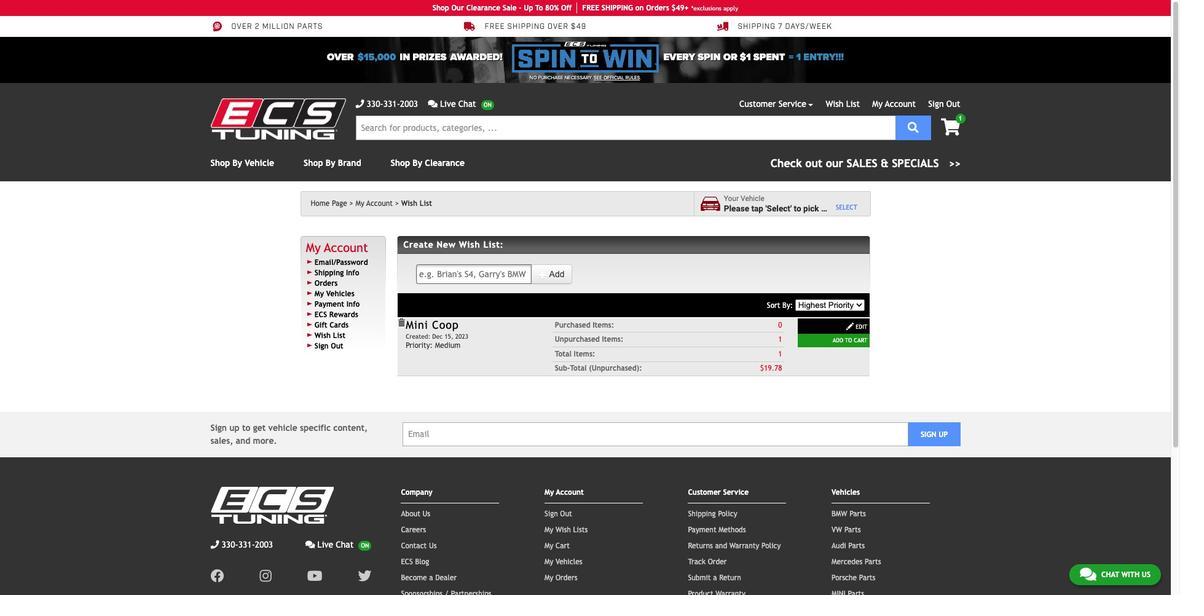 Task type: locate. For each thing, give the bounding box(es) containing it.
1 vertical spatial wish list link
[[315, 331, 346, 340]]

0 vertical spatial live chat link
[[428, 98, 494, 111]]

by:
[[783, 301, 793, 310]]

1 right =
[[797, 51, 801, 63]]

policy
[[718, 509, 738, 518], [762, 541, 781, 550]]

a for customer service
[[713, 573, 717, 582]]

instagram logo image
[[260, 569, 272, 583]]

0 horizontal spatial my account
[[356, 199, 393, 208]]

shopping cart image
[[941, 119, 961, 136]]

create
[[403, 239, 434, 250]]

cart down edit
[[854, 337, 868, 344]]

live chat up youtube logo
[[318, 540, 354, 549]]

mercedes parts link
[[832, 557, 881, 566]]

1 vertical spatial sign out
[[545, 509, 572, 518]]

shipping left 7
[[738, 22, 776, 32]]

us right "with"
[[1142, 571, 1151, 579]]

mini coop link
[[406, 318, 548, 332]]

white image
[[539, 271, 547, 279], [846, 322, 855, 331]]

parts down mercedes parts link
[[859, 573, 876, 582]]

0 vertical spatial my account link
[[873, 99, 916, 109]]

330- down $15,000
[[367, 99, 383, 109]]

2 horizontal spatial vehicles
[[832, 488, 860, 497]]

1 up $19.78
[[779, 350, 782, 358]]

330-
[[367, 99, 383, 109], [222, 540, 238, 549]]

shipping up orders link
[[315, 269, 344, 277]]

1 vertical spatial vehicles
[[832, 488, 860, 497]]

0 vertical spatial and
[[236, 436, 250, 446]]

shop by brand
[[304, 158, 361, 168]]

1 vertical spatial my vehicles link
[[545, 557, 583, 566]]

2 horizontal spatial my account
[[873, 99, 916, 109]]

1 link up $19.78
[[779, 350, 782, 359]]

1 vertical spatial add
[[833, 337, 844, 344]]

my right page
[[356, 199, 365, 208]]

0 horizontal spatial 330-331-2003
[[222, 540, 273, 549]]

1 horizontal spatial to
[[845, 337, 852, 344]]

1 vertical spatial sign out link
[[315, 342, 343, 350]]

0 vertical spatial policy
[[718, 509, 738, 518]]

ship
[[602, 4, 617, 12]]

1 vertical spatial over
[[327, 51, 354, 63]]

1 horizontal spatial 331-
[[383, 99, 400, 109]]

331- for the bottommost 330-331-2003 link
[[238, 540, 255, 549]]

0 horizontal spatial and
[[236, 436, 250, 446]]

over left 2
[[231, 22, 253, 32]]

live chat
[[440, 99, 476, 109], [318, 540, 354, 549]]

white image for edit
[[846, 322, 855, 331]]

wish list up the create
[[401, 199, 432, 208]]

1 horizontal spatial vehicle
[[828, 203, 855, 213]]

white image inside add button
[[539, 271, 547, 279]]

over left $15,000
[[327, 51, 354, 63]]

1 vertical spatial ecs
[[401, 557, 413, 566]]

vehicle
[[245, 158, 274, 168], [741, 194, 765, 203]]

parts up porsche parts
[[865, 557, 881, 566]]

about us link
[[401, 509, 431, 518]]

my for the my wish lists link
[[545, 525, 554, 534]]

live up youtube logo
[[318, 540, 333, 549]]

out inside the my account email/password shipping info orders my vehicles payment info ecs rewards gift cards wish list sign out
[[331, 342, 343, 350]]

0 vertical spatial live
[[440, 99, 456, 109]]

service down =
[[779, 99, 807, 109]]

my
[[873, 99, 883, 109], [356, 199, 365, 208], [306, 240, 321, 254], [315, 289, 324, 298], [545, 488, 554, 497], [545, 525, 554, 534], [545, 541, 554, 550], [545, 557, 554, 566], [545, 573, 554, 582]]

to down the edit "link"
[[845, 337, 852, 344]]

1 link right search 'icon' at the right
[[931, 114, 966, 137]]

0 horizontal spatial 330-
[[222, 540, 238, 549]]

1 vertical spatial policy
[[762, 541, 781, 550]]

1 horizontal spatial vehicles
[[556, 557, 583, 566]]

1 link down 0 link
[[779, 335, 782, 344]]

0 horizontal spatial sign out link
[[315, 342, 343, 350]]

0 horizontal spatial live
[[318, 540, 333, 549]]

1 vertical spatial customer
[[688, 488, 721, 497]]

vehicles up bmw parts link
[[832, 488, 860, 497]]

ecs tuning image
[[211, 98, 346, 140], [211, 487, 334, 524]]

list inside the my account email/password shipping info orders my vehicles payment info ecs rewards gift cards wish list sign out
[[333, 331, 346, 340]]

3 by from the left
[[413, 158, 422, 168]]

list up the sales
[[846, 99, 860, 109]]

1 vertical spatial clearance
[[425, 158, 465, 168]]

my account up search 'icon' at the right
[[873, 99, 916, 109]]

total down total items:
[[570, 364, 587, 373]]

1 horizontal spatial service
[[779, 99, 807, 109]]

330-331-2003 link
[[356, 98, 418, 111], [211, 538, 273, 551]]

vehicle right pick
[[828, 203, 855, 213]]

list
[[846, 99, 860, 109], [420, 199, 432, 208], [333, 331, 346, 340]]

careers
[[401, 525, 426, 534]]

white image inside the edit "link"
[[846, 322, 855, 331]]

wish down gift
[[315, 331, 331, 340]]

ecs up gift
[[315, 310, 327, 319]]

chat
[[459, 99, 476, 109], [336, 540, 354, 549], [1102, 571, 1120, 579]]

items:
[[593, 321, 614, 329], [602, 335, 624, 344], [574, 350, 595, 358]]

330-331-2003 link up instagram logo
[[211, 538, 273, 551]]

0 horizontal spatial list
[[333, 331, 346, 340]]

phone image for the bottommost 330-331-2003 link
[[211, 540, 219, 549]]

account inside the my account email/password shipping info orders my vehicles payment info ecs rewards gift cards wish list sign out
[[324, 240, 368, 254]]

my vehicles
[[545, 557, 583, 566]]

purchased items:
[[555, 321, 614, 329]]

account up search 'icon' at the right
[[885, 99, 916, 109]]

orders down my vehicles
[[556, 573, 578, 582]]

0 vertical spatial white image
[[539, 271, 547, 279]]

medium
[[435, 342, 461, 350]]

and up order
[[715, 541, 727, 550]]

0 horizontal spatial comments image
[[305, 540, 315, 549]]

list down the cards
[[333, 331, 346, 340]]

policy right warranty
[[762, 541, 781, 550]]

total items:
[[555, 350, 595, 358]]

1 horizontal spatial wish list link
[[826, 99, 860, 109]]

sign out up 'my wish lists'
[[545, 509, 572, 518]]

items: up the (unpurchased):
[[602, 335, 624, 344]]

$1
[[740, 51, 751, 63]]

my down my cart link
[[545, 557, 554, 566]]

my orders
[[545, 573, 578, 582]]

to right up
[[536, 4, 543, 12]]

customer inside popup button
[[740, 99, 776, 109]]

over
[[231, 22, 253, 32], [327, 51, 354, 63]]

0 vertical spatial over
[[231, 22, 253, 32]]

become
[[401, 573, 427, 582]]

2 vertical spatial my account
[[545, 488, 584, 497]]

0 vertical spatial clearance
[[466, 4, 501, 12]]

ecs rewards link
[[315, 310, 358, 319]]

comments image down 'prizes'
[[428, 100, 438, 108]]

purchase
[[538, 75, 563, 81]]

live chat link
[[428, 98, 494, 111], [305, 538, 372, 551]]

customer up shipping policy link
[[688, 488, 721, 497]]

*exclusions apply link
[[691, 3, 739, 13]]

1 horizontal spatial cart
[[854, 337, 868, 344]]

shop
[[433, 4, 449, 12], [211, 158, 230, 168], [304, 158, 323, 168], [391, 158, 410, 168]]

up inside the sign up to get vehicle specific content, sales, and more.
[[230, 423, 240, 433]]

to left the get
[[242, 423, 251, 433]]

porsche parts link
[[832, 573, 876, 582]]

shop by clearance link
[[391, 158, 465, 168]]

live down 'prizes'
[[440, 99, 456, 109]]

phone image up "facebook logo" at left bottom
[[211, 540, 219, 549]]

add for add
[[547, 269, 565, 279]]

items: for unpurchased items:
[[602, 335, 624, 344]]

shop for shop by brand
[[304, 158, 323, 168]]

0 horizontal spatial by
[[233, 158, 242, 168]]

wish list link down gift cards link
[[315, 331, 346, 340]]

sort by:
[[767, 301, 796, 310]]

0 horizontal spatial clearance
[[425, 158, 465, 168]]

1 horizontal spatial my vehicles link
[[545, 557, 583, 566]]

twitter logo image
[[358, 569, 372, 583]]

us right about at the left
[[423, 509, 431, 518]]

sign out link up 'my wish lists'
[[545, 509, 572, 518]]

parts for mercedes parts
[[865, 557, 881, 566]]

sign out link
[[929, 99, 961, 109], [315, 342, 343, 350], [545, 509, 572, 518]]

parts right vw
[[845, 525, 861, 534]]

get
[[253, 423, 266, 433]]

shipping up payment methods at right
[[688, 509, 716, 518]]

1 vertical spatial service
[[723, 488, 749, 497]]

a left return
[[713, 573, 717, 582]]

1 link for total items:
[[779, 350, 782, 359]]

vehicles
[[326, 289, 355, 298], [832, 488, 860, 497], [556, 557, 583, 566]]

0 vertical spatial sign out link
[[929, 99, 961, 109]]

account
[[885, 99, 916, 109], [367, 199, 393, 208], [324, 240, 368, 254], [556, 488, 584, 497]]

2003 down in
[[400, 99, 418, 109]]

customer down the every spin or $1 spent = 1 entry!!!
[[740, 99, 776, 109]]

my vehicles link up my orders link
[[545, 557, 583, 566]]

payment up returns
[[688, 525, 717, 534]]

ecs left blog
[[401, 557, 413, 566]]

and right the sales,
[[236, 436, 250, 446]]

orders down "shipping info" link on the top left of page
[[315, 279, 338, 288]]

1 vertical spatial ecs tuning image
[[211, 487, 334, 524]]

over for over $15,000 in prizes
[[327, 51, 354, 63]]

&
[[881, 157, 889, 170]]

careers link
[[401, 525, 426, 534]]

parts up mercedes parts link
[[849, 541, 865, 550]]

live chat link down 'prizes'
[[428, 98, 494, 111]]

2 by from the left
[[326, 158, 335, 168]]

1 vertical spatial to
[[242, 423, 251, 433]]

out
[[947, 99, 961, 109], [331, 342, 343, 350], [560, 509, 572, 518]]

on
[[636, 4, 644, 12]]

items: for purchased items:
[[593, 321, 614, 329]]

my account right page
[[356, 199, 393, 208]]

1 horizontal spatial up
[[939, 430, 948, 439]]

0 vertical spatial list
[[846, 99, 860, 109]]

a left dealer
[[429, 573, 433, 582]]

comments image
[[428, 100, 438, 108], [305, 540, 315, 549], [1080, 567, 1097, 582]]

to left pick
[[794, 203, 802, 213]]

returns and warranty policy link
[[688, 541, 781, 550]]

a right pick
[[821, 203, 826, 213]]

select
[[836, 203, 858, 211]]

wish list link down entry!!!
[[826, 99, 860, 109]]

vehicle inside the sign up to get vehicle specific content, sales, and more.
[[268, 423, 297, 433]]

(unpurchased):
[[589, 364, 642, 373]]

us right contact
[[429, 541, 437, 550]]

shop by brand link
[[304, 158, 361, 168]]

0 vertical spatial us
[[423, 509, 431, 518]]

2 vertical spatial vehicles
[[556, 557, 583, 566]]

my up "email/password" link
[[306, 240, 321, 254]]

add inside button
[[547, 269, 565, 279]]

0 vertical spatial out
[[947, 99, 961, 109]]

1 horizontal spatial 330-331-2003
[[367, 99, 418, 109]]

my vehicles link up payment info link
[[315, 289, 355, 298]]

1 vertical spatial info
[[347, 300, 360, 309]]

contact us link
[[401, 541, 437, 550]]

items: up unpurchased items:
[[593, 321, 614, 329]]

vehicles up my orders link
[[556, 557, 583, 566]]

service inside customer service popup button
[[779, 99, 807, 109]]

my vehicles link
[[315, 289, 355, 298], [545, 557, 583, 566]]

payment inside the my account email/password shipping info orders my vehicles payment info ecs rewards gift cards wish list sign out
[[315, 300, 344, 309]]

sign inside button
[[921, 430, 937, 439]]

shipping policy link
[[688, 509, 738, 518]]

up inside button
[[939, 430, 948, 439]]

a
[[821, 203, 826, 213], [429, 573, 433, 582], [713, 573, 717, 582]]

sign out up shopping cart icon
[[929, 99, 961, 109]]

1 by from the left
[[233, 158, 242, 168]]

customer service up shipping policy link
[[688, 488, 749, 497]]

my for my orders link
[[545, 573, 554, 582]]

1 ecs tuning image from the top
[[211, 98, 346, 140]]

wish up the create
[[401, 199, 418, 208]]

0 vertical spatial comments image
[[428, 100, 438, 108]]

rewards
[[329, 310, 358, 319]]

info down "email/password" link
[[346, 269, 359, 277]]

chat with us link
[[1070, 564, 1161, 585]]

$15,000
[[358, 51, 396, 63]]

info up rewards
[[347, 300, 360, 309]]

cart
[[854, 337, 868, 344], [556, 541, 570, 550]]

orders inside the my account email/password shipping info orders my vehicles payment info ecs rewards gift cards wish list sign out
[[315, 279, 338, 288]]

330-331-2003 up instagram logo
[[222, 540, 273, 549]]

sign out
[[929, 99, 961, 109], [545, 509, 572, 518]]

live chat down 'prizes'
[[440, 99, 476, 109]]

0 horizontal spatial phone image
[[211, 540, 219, 549]]

apply
[[724, 5, 739, 11]]

shop for shop by vehicle
[[211, 158, 230, 168]]

0 vertical spatial vehicles
[[326, 289, 355, 298]]

0 horizontal spatial ecs
[[315, 310, 327, 319]]

2 horizontal spatial by
[[413, 158, 422, 168]]

parts right bmw
[[850, 509, 866, 518]]

1 horizontal spatial out
[[560, 509, 572, 518]]

up for sign up to get vehicle specific content, sales, and more.
[[230, 423, 240, 433]]

up for sign up
[[939, 430, 948, 439]]

1 vertical spatial 330-331-2003
[[222, 540, 273, 549]]

purchased
[[555, 321, 591, 329]]

out up 'my wish lists'
[[560, 509, 572, 518]]

policy up methods
[[718, 509, 738, 518]]

0 vertical spatial chat
[[459, 99, 476, 109]]

over $15,000 in prizes
[[327, 51, 447, 63]]

out down the cards
[[331, 342, 343, 350]]

0 horizontal spatial wish list link
[[315, 331, 346, 340]]

0 horizontal spatial white image
[[539, 271, 547, 279]]

1 horizontal spatial chat
[[459, 99, 476, 109]]

become a dealer
[[401, 573, 457, 582]]

phone image
[[356, 100, 364, 108], [211, 540, 219, 549]]

rules
[[626, 75, 640, 81]]

live chat link up youtube logo
[[305, 538, 372, 551]]

home
[[311, 199, 330, 208]]

330- up "facebook logo" at left bottom
[[222, 540, 238, 549]]

list:
[[484, 239, 504, 250]]

up
[[524, 4, 533, 12]]

1 vertical spatial my account link
[[356, 199, 399, 208]]

0 vertical spatial wish list link
[[826, 99, 860, 109]]

vehicle inside your vehicle please tap 'select' to pick a vehicle
[[741, 194, 765, 203]]

1 horizontal spatial live chat
[[440, 99, 476, 109]]

search image
[[908, 121, 919, 132]]

sales & specials link
[[771, 155, 961, 172]]

2 vertical spatial my account link
[[306, 240, 368, 254]]

0 vertical spatial sign out
[[929, 99, 961, 109]]

1 horizontal spatial live
[[440, 99, 456, 109]]

1 vertical spatial vehicle
[[741, 194, 765, 203]]

2 vertical spatial list
[[333, 331, 346, 340]]

1 right search 'icon' at the right
[[959, 115, 962, 122]]

my up the my cart
[[545, 525, 554, 534]]

0 horizontal spatial customer
[[688, 488, 721, 497]]

service up shipping policy link
[[723, 488, 749, 497]]

$49
[[571, 22, 587, 32]]

items: down unpurchased items:
[[574, 350, 595, 358]]

my cart link
[[545, 541, 570, 550]]

sign out link down gift cards link
[[315, 342, 343, 350]]

my account link for home page
[[356, 199, 399, 208]]

payment up the ecs rewards link
[[315, 300, 344, 309]]

customer service inside customer service popup button
[[740, 99, 807, 109]]

my account link right page
[[356, 199, 399, 208]]

2003
[[400, 99, 418, 109], [255, 540, 273, 549]]

0 vertical spatial wish list
[[826, 99, 860, 109]]

list down shop by clearance
[[420, 199, 432, 208]]

methods
[[719, 525, 746, 534]]

1 vertical spatial live chat link
[[305, 538, 372, 551]]

home page link
[[311, 199, 353, 208]]

to
[[536, 4, 543, 12], [845, 337, 852, 344]]

cart up my vehicles
[[556, 541, 570, 550]]

1 horizontal spatial orders
[[556, 573, 578, 582]]

with
[[1122, 571, 1140, 579]]

out up shopping cart icon
[[947, 99, 961, 109]]

0 vertical spatial 1 link
[[931, 114, 966, 137]]

chat for the right 330-331-2003 link
[[459, 99, 476, 109]]

coop
[[432, 318, 459, 331]]

shipping 7 days/week
[[738, 22, 832, 32]]

1 vertical spatial live chat
[[318, 540, 354, 549]]

add up purchased
[[547, 269, 565, 279]]

0 vertical spatial my account
[[873, 99, 916, 109]]

content,
[[333, 423, 368, 433]]

vehicle inside your vehicle please tap 'select' to pick a vehicle
[[828, 203, 855, 213]]

return
[[719, 573, 741, 582]]

shipping for shipping policy
[[688, 509, 716, 518]]

1 horizontal spatial white image
[[846, 322, 855, 331]]

cart inside add to cart link
[[854, 337, 868, 344]]

0 horizontal spatial orders
[[315, 279, 338, 288]]

shop for shop by clearance
[[391, 158, 410, 168]]

2003 for the bottommost 330-331-2003 link
[[255, 540, 273, 549]]

2 horizontal spatial chat
[[1102, 571, 1120, 579]]

1 vertical spatial white image
[[846, 322, 855, 331]]

my account link
[[873, 99, 916, 109], [356, 199, 399, 208], [306, 240, 368, 254]]

0 horizontal spatial out
[[331, 342, 343, 350]]

my up my vehicles
[[545, 541, 554, 550]]

wish right new
[[459, 239, 481, 250]]

0 horizontal spatial 2003
[[255, 540, 273, 549]]

to inside the sign up to get vehicle specific content, sales, and more.
[[242, 423, 251, 433]]

my account up 'my wish lists'
[[545, 488, 584, 497]]

shipping inside the my account email/password shipping info orders my vehicles payment info ecs rewards gift cards wish list sign out
[[315, 269, 344, 277]]

2 vertical spatial shipping
[[688, 509, 716, 518]]

my for my cart link's my vehicles link
[[545, 557, 554, 566]]

1 horizontal spatial sign out
[[929, 99, 961, 109]]

submit a return link
[[688, 573, 741, 582]]

sign out link up shopping cart icon
[[929, 99, 961, 109]]



Task type: vqa. For each thing, say whether or not it's contained in the screenshot.
the Big
no



Task type: describe. For each thing, give the bounding box(es) containing it.
.
[[640, 75, 641, 81]]

and inside the sign up to get vehicle specific content, sales, and more.
[[236, 436, 250, 446]]

my for my cart link
[[545, 541, 554, 550]]

lists
[[573, 525, 588, 534]]

in
[[400, 51, 410, 63]]

my account email/password shipping info orders my vehicles payment info ecs rewards gift cards wish list sign out
[[306, 240, 368, 350]]

2 vertical spatial us
[[1142, 571, 1151, 579]]

my down orders link
[[315, 289, 324, 298]]

my vehicles link for my cart link
[[545, 557, 583, 566]]

1 horizontal spatial payment
[[688, 525, 717, 534]]

payment info link
[[315, 300, 360, 309]]

warranty
[[730, 541, 760, 550]]

1 vertical spatial customer service
[[688, 488, 749, 497]]

submit
[[688, 573, 711, 582]]

vw
[[832, 525, 843, 534]]

my up 'my wish lists'
[[545, 488, 554, 497]]

audi parts link
[[832, 541, 865, 550]]

see
[[594, 75, 602, 81]]

contact
[[401, 541, 427, 550]]

my for wish list's my account link
[[873, 99, 883, 109]]

2003 for the right 330-331-2003 link
[[400, 99, 418, 109]]

by for brand
[[326, 158, 335, 168]]

Search text field
[[356, 116, 896, 140]]

over for over 2 million parts
[[231, 22, 253, 32]]

off
[[561, 4, 572, 12]]

15,
[[445, 333, 454, 340]]

gift
[[315, 321, 327, 329]]

company
[[401, 488, 433, 497]]

1 vertical spatial and
[[715, 541, 727, 550]]

parts for vw parts
[[845, 525, 861, 534]]

1 vertical spatial 330-
[[222, 540, 238, 549]]

please
[[724, 203, 750, 213]]

white image for add
[[539, 271, 547, 279]]

1 horizontal spatial ecs
[[401, 557, 413, 566]]

shop for shop our clearance sale - up to 80% off
[[433, 4, 449, 12]]

shipping 7 days/week link
[[717, 21, 832, 32]]

*exclusions
[[691, 5, 722, 11]]

0 vertical spatial to
[[536, 4, 543, 12]]

become a dealer link
[[401, 573, 457, 582]]

add for add to cart
[[833, 337, 844, 344]]

us for about us
[[423, 509, 431, 518]]

bmw parts link
[[832, 509, 866, 518]]

about
[[401, 509, 421, 518]]

wish up the my cart
[[556, 525, 571, 534]]

2 horizontal spatial sign out link
[[929, 99, 961, 109]]

shop by vehicle
[[211, 158, 274, 168]]

payment methods
[[688, 525, 746, 534]]

us for contact us
[[429, 541, 437, 550]]

sales,
[[211, 436, 233, 446]]

specific
[[300, 423, 331, 433]]

1 vertical spatial live
[[318, 540, 333, 549]]

331- for the right 330-331-2003 link
[[383, 99, 400, 109]]

account up 'my wish lists'
[[556, 488, 584, 497]]

ecs inside the my account email/password shipping info orders my vehicles payment info ecs rewards gift cards wish list sign out
[[315, 310, 327, 319]]

spin
[[698, 51, 721, 63]]

0 vertical spatial vehicle
[[245, 158, 274, 168]]

shipping policy
[[688, 509, 738, 518]]

cards
[[330, 321, 349, 329]]

facebook logo image
[[211, 569, 224, 583]]

live chat link for the bottommost 330-331-2003 link
[[305, 538, 372, 551]]

vehicles inside the my account email/password shipping info orders my vehicles payment info ecs rewards gift cards wish list sign out
[[326, 289, 355, 298]]

a for company
[[429, 573, 433, 582]]

parts for audi parts
[[849, 541, 865, 550]]

prizes
[[413, 51, 447, 63]]

tap
[[752, 203, 764, 213]]

items: for total items:
[[574, 350, 595, 358]]

returns
[[688, 541, 713, 550]]

a inside your vehicle please tap 'select' to pick a vehicle
[[821, 203, 826, 213]]

2 vertical spatial out
[[560, 509, 572, 518]]

'select'
[[766, 203, 792, 213]]

ecs tuning 'spin to win' contest logo image
[[512, 42, 659, 73]]

live chat link for the right 330-331-2003 link
[[428, 98, 494, 111]]

1 vertical spatial 330-331-2003 link
[[211, 538, 273, 551]]

page
[[332, 199, 347, 208]]

sign up to get vehicle specific content, sales, and more.
[[211, 423, 368, 446]]

0 horizontal spatial cart
[[556, 541, 570, 550]]

parts for bmw parts
[[850, 509, 866, 518]]

1 horizontal spatial policy
[[762, 541, 781, 550]]

sign inside the sign up to get vehicle specific content, sales, and more.
[[211, 423, 227, 433]]

1 vertical spatial to
[[845, 337, 852, 344]]

ecs blog
[[401, 557, 429, 566]]

add to cart link
[[798, 334, 871, 347]]

specials
[[892, 157, 939, 170]]

0 horizontal spatial sign out
[[545, 509, 572, 518]]

my account for list
[[873, 99, 916, 109]]

my account for page
[[356, 199, 393, 208]]

2 ecs tuning image from the top
[[211, 487, 334, 524]]

7
[[778, 22, 783, 32]]

see official rules link
[[594, 74, 640, 82]]

over 2 million parts
[[231, 22, 323, 32]]

every
[[664, 51, 695, 63]]

1 horizontal spatial 330-331-2003 link
[[356, 98, 418, 111]]

chat for the bottommost 330-331-2003 link
[[336, 540, 354, 549]]

customer service button
[[740, 98, 814, 111]]

1 horizontal spatial my account
[[545, 488, 584, 497]]

1 down 0 link
[[779, 335, 782, 344]]

wish inside the my account email/password shipping info orders my vehicles payment info ecs rewards gift cards wish list sign out
[[315, 331, 331, 340]]

1 horizontal spatial 330-
[[367, 99, 383, 109]]

my account link for wish list
[[873, 99, 916, 109]]

mercedes
[[832, 557, 863, 566]]

mini coop created: dec 15, 2023 priority: medium
[[406, 318, 469, 350]]

over
[[548, 22, 569, 32]]

0
[[779, 321, 782, 329]]

my vehicles link for orders link
[[315, 289, 355, 298]]

2023
[[455, 333, 469, 340]]

mercedes parts
[[832, 557, 881, 566]]

1 horizontal spatial comments image
[[428, 100, 438, 108]]

clearance for our
[[466, 4, 501, 12]]

1 horizontal spatial list
[[420, 199, 432, 208]]

my wish lists link
[[545, 525, 588, 534]]

add button
[[531, 264, 573, 284]]

audi parts
[[832, 541, 865, 550]]

brand
[[338, 158, 361, 168]]

youtube logo image
[[307, 569, 322, 583]]

account right page
[[367, 199, 393, 208]]

free
[[582, 4, 600, 12]]

orders link
[[315, 279, 338, 288]]

80%
[[545, 4, 559, 12]]

sign inside the my account email/password shipping info orders my vehicles payment info ecs rewards gift cards wish list sign out
[[315, 342, 329, 350]]

shipping for shipping 7 days/week
[[738, 22, 776, 32]]

audi
[[832, 541, 846, 550]]

my for home page's my account link
[[356, 199, 365, 208]]

home page
[[311, 199, 347, 208]]

sign up button
[[909, 422, 961, 446]]

shop our clearance sale - up to 80% off
[[433, 4, 572, 12]]

clearance for by
[[425, 158, 465, 168]]

0 horizontal spatial service
[[723, 488, 749, 497]]

days/week
[[785, 22, 832, 32]]

mini
[[406, 318, 428, 331]]

2
[[255, 22, 260, 32]]

spent
[[754, 51, 785, 63]]

0 horizontal spatial policy
[[718, 509, 738, 518]]

0 horizontal spatial wish list
[[401, 199, 432, 208]]

0 vertical spatial total
[[555, 350, 572, 358]]

delete image
[[397, 318, 406, 327]]

sale
[[503, 4, 517, 12]]

vw parts
[[832, 525, 861, 534]]

necessary.
[[565, 75, 593, 81]]

wish down entry!!!
[[826, 99, 844, 109]]

$19.78 link
[[760, 364, 782, 373]]

priority:
[[406, 342, 433, 350]]

payment methods link
[[688, 525, 746, 534]]

2 horizontal spatial list
[[846, 99, 860, 109]]

1 vertical spatial comments image
[[305, 540, 315, 549]]

comments image inside "chat with us" link
[[1080, 567, 1097, 582]]

to inside your vehicle please tap 'select' to pick a vehicle
[[794, 203, 802, 213]]

my wish lists
[[545, 525, 588, 534]]

1 link for unpurchased items:
[[779, 335, 782, 344]]

2 horizontal spatial orders
[[646, 4, 669, 12]]

by for clearance
[[413, 158, 422, 168]]

2 vertical spatial sign out link
[[545, 509, 572, 518]]

edit
[[854, 323, 868, 330]]

official
[[604, 75, 624, 81]]

dealer
[[435, 573, 457, 582]]

pick
[[804, 203, 819, 213]]

porsche
[[832, 573, 857, 582]]

sales & specials
[[847, 157, 939, 170]]

select link
[[836, 203, 858, 212]]

1 vertical spatial total
[[570, 364, 587, 373]]

sales
[[847, 157, 878, 170]]

2 horizontal spatial out
[[947, 99, 961, 109]]

bmw
[[832, 509, 848, 518]]

parts for porsche parts
[[859, 573, 876, 582]]

e.g. Brian's S4, Garry's BMW E92...etc text field
[[416, 264, 532, 284]]

more.
[[253, 436, 277, 446]]

0 vertical spatial info
[[346, 269, 359, 277]]

by for vehicle
[[233, 158, 242, 168]]

0 vertical spatial live chat
[[440, 99, 476, 109]]

order
[[708, 557, 727, 566]]

blog
[[415, 557, 429, 566]]

phone image for the right 330-331-2003 link
[[356, 100, 364, 108]]

new
[[437, 239, 456, 250]]

my orders link
[[545, 573, 578, 582]]

0 horizontal spatial live chat
[[318, 540, 354, 549]]

Email email field
[[403, 422, 909, 446]]



